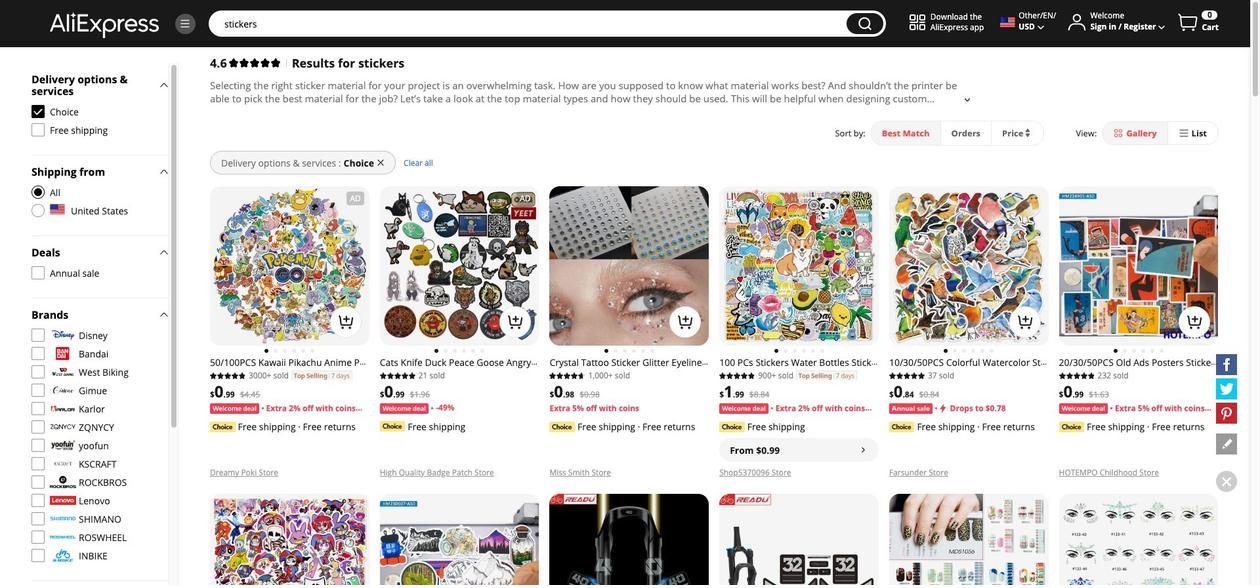 Task type: locate. For each thing, give the bounding box(es) containing it.
4ftxrwp image
[[32, 123, 45, 137], [32, 266, 45, 280], [32, 366, 45, 379], [32, 384, 45, 397], [32, 402, 45, 415], [32, 513, 45, 526], [32, 531, 45, 544]]

nail polish strips diy waterproof nail wraps cute cartoon pattern nail stickers nail patch for women nail art stickers image
[[889, 494, 1049, 585]]

None button
[[847, 13, 883, 34]]

20/30/50pcs old ads posters stickers japanese style retro trip funny decals for scrapbook luggage bike car laptop phone sticker image
[[1059, 186, 1218, 346]]

6 4ftxrwp image from the top
[[32, 476, 45, 489]]

10/30/50pcs colorful watercolor style bird graffiti sticker toy decoration notebook kids gift ipad pvcwaterproofstickerwholesale image
[[889, 186, 1049, 346]]

50/100pcs kawaii pikachu anime pokemon stickers for laptop suitcase skateboard guitar phone cartoon sticker kid gift toys image
[[210, 186, 369, 346]]

2021 float 40 dh mountain bike fork stickers mtb speed down mountain  40 latest front fork decals image
[[550, 494, 709, 585]]

4ftxrwp image
[[32, 329, 45, 342], [32, 347, 45, 360], [32, 421, 45, 434], [32, 439, 45, 452], [32, 457, 45, 471], [32, 476, 45, 489], [32, 494, 45, 507], [32, 549, 45, 562]]

20/30/50pieces outdoor adventures hiking camping climbing travel stickers for scrapbook luggage guitar phone laptop sticker toys image
[[380, 494, 539, 585]]

1sqid_b image
[[179, 18, 191, 30]]

cats knife duck peace goose angry frogs yellow rubber applique patch funny embroidered sticker for backpack clothing accessory image
[[380, 186, 539, 346]]

1 4ftxrwp image from the top
[[32, 329, 45, 342]]

60pcs/set amazing digital circus stickers game sticker for laptop phone case skateboard suitcase waterproof decals kids gift image
[[210, 494, 369, 585]]

1 4ftxrwp image from the top
[[32, 123, 45, 137]]



Task type: describe. For each thing, give the bounding box(es) containing it.
3 4ftxrwp image from the top
[[32, 421, 45, 434]]

5 4ftxrwp image from the top
[[32, 402, 45, 415]]

11l24uk image
[[32, 204, 45, 217]]

2 4ftxrwp image from the top
[[32, 266, 45, 280]]

100 pcs stickers water bottles sticker aesthetic waterproof cute vsco vinyl stickers for teens girls kids image
[[719, 186, 879, 346]]

5 4ftxrwp image from the top
[[32, 457, 45, 471]]

2 4ftxrwp image from the top
[[32, 347, 45, 360]]

3 4ftxrwp image from the top
[[32, 366, 45, 379]]

3d sexy face tattoo stickers temporary tattoos glitter fake tattoo rhinestones for woman party face jewels tatoo image
[[1059, 494, 1218, 585]]

8 4ftxrwp image from the top
[[32, 549, 45, 562]]

crystal tattoo sticker glitter eyeliner eyebrow makeup face eyes diamond temporary tattoo rock rhinestone 3d eyeliner stickers image
[[550, 186, 709, 346]]

4 4ftxrwp image from the top
[[32, 384, 45, 397]]

7 4ftxrwp image from the top
[[32, 494, 45, 507]]

7 4ftxrwp image from the top
[[32, 531, 45, 544]]

stickers text field
[[218, 17, 840, 30]]

6 4ftxrwp image from the top
[[32, 513, 45, 526]]

readu 2020 float 32 performance mountain bike fork stickers mtb speed down mountain 32 sc front fork decals image
[[719, 494, 879, 585]]

4 4ftxrwp image from the top
[[32, 439, 45, 452]]



Task type: vqa. For each thing, say whether or not it's contained in the screenshot.
1st By from the left
no



